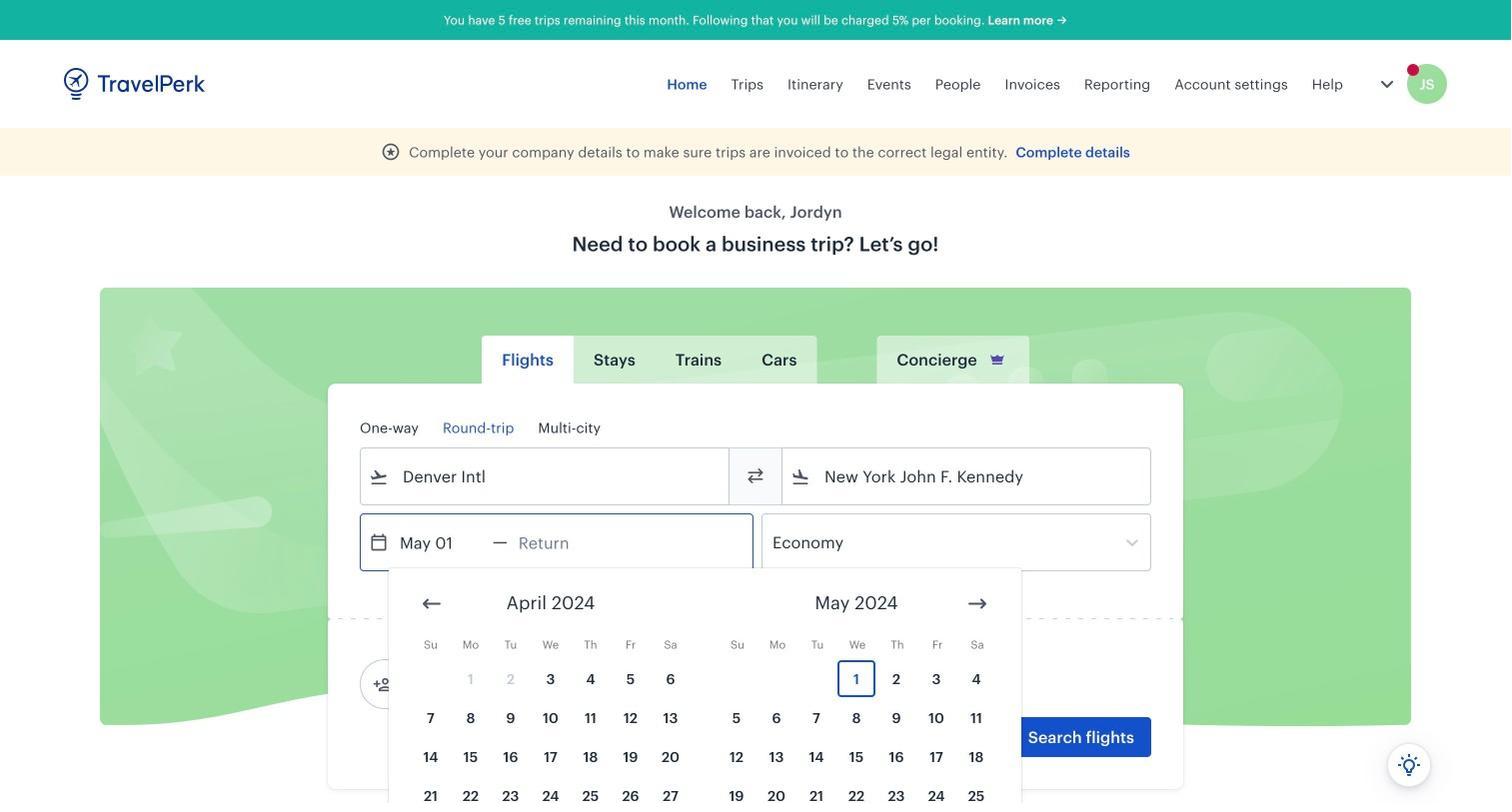 Task type: locate. For each thing, give the bounding box(es) containing it.
move forward to switch to the next month. image
[[966, 592, 990, 616]]

move backward to switch to the previous month. image
[[420, 592, 444, 616]]

From search field
[[389, 461, 703, 493]]

Add first traveler search field
[[393, 669, 601, 701]]

To search field
[[811, 461, 1125, 493]]



Task type: describe. For each thing, give the bounding box(es) containing it.
calendar application
[[389, 569, 1512, 804]]

Depart text field
[[389, 515, 493, 571]]

Return text field
[[508, 515, 612, 571]]



